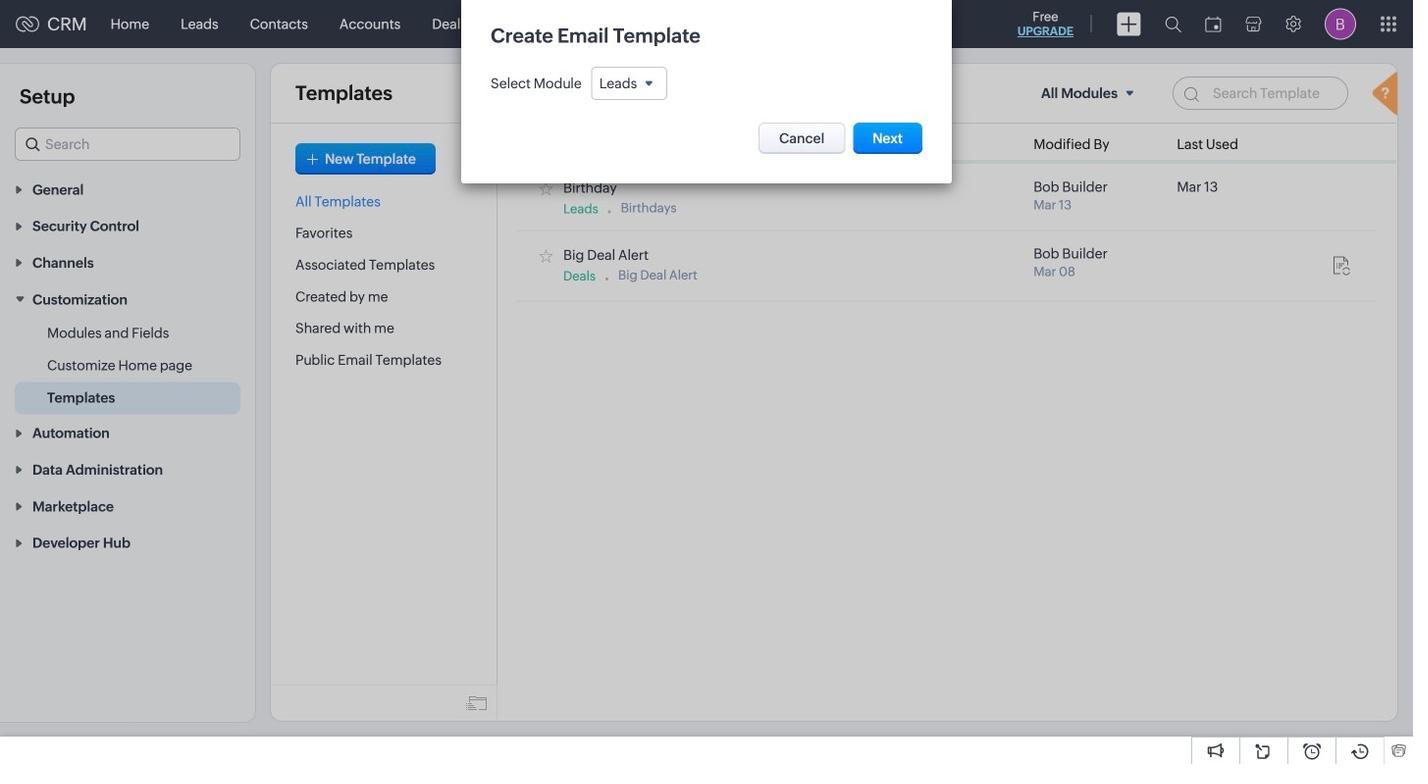 Task type: locate. For each thing, give the bounding box(es) containing it.
Search Template text field
[[1173, 77, 1349, 110]]

region
[[0, 318, 255, 415]]

None field
[[592, 67, 668, 100]]

None button
[[759, 123, 846, 154], [854, 123, 923, 154], [759, 123, 846, 154], [854, 123, 923, 154]]



Task type: vqa. For each thing, say whether or not it's contained in the screenshot.
profile element
no



Task type: describe. For each thing, give the bounding box(es) containing it.
logo image
[[16, 16, 39, 32]]



